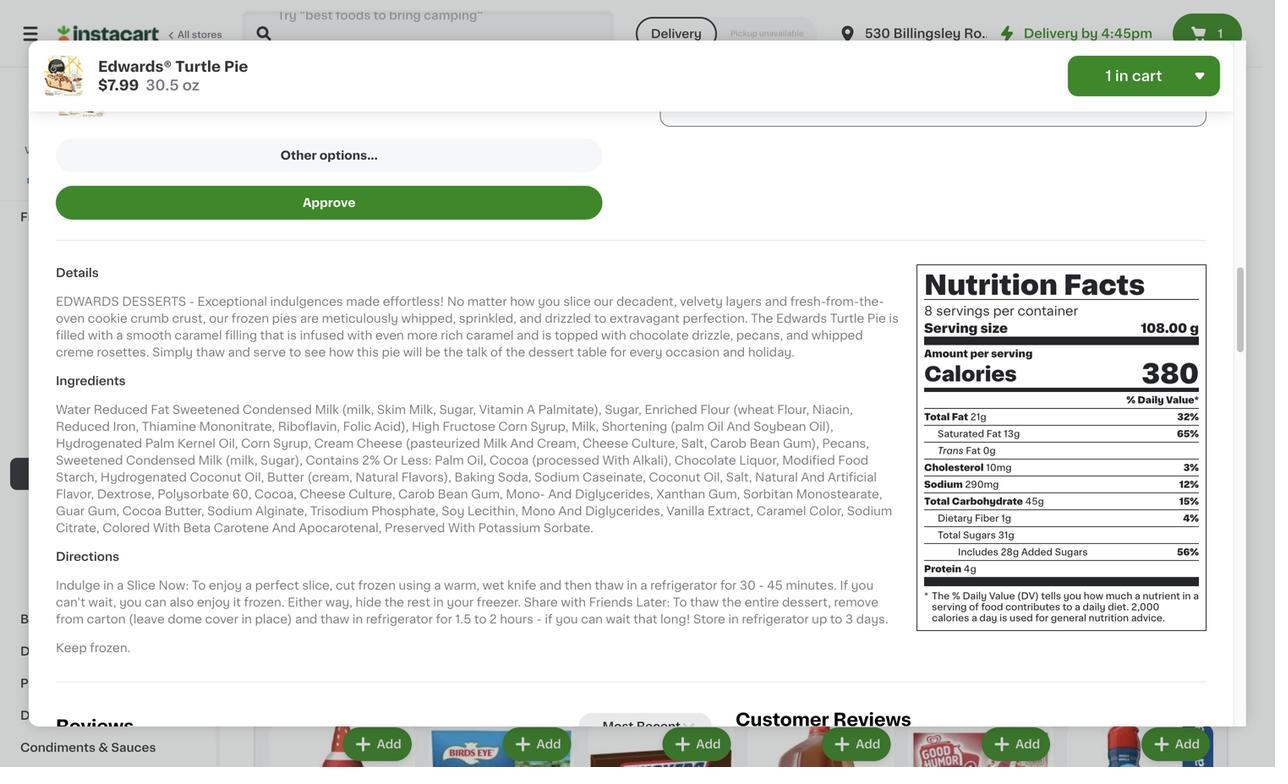 Task type: describe. For each thing, give the bounding box(es) containing it.
0 vertical spatial enjoy
[[209, 580, 242, 592]]

2 horizontal spatial refrigerator
[[742, 614, 809, 626]]

2 horizontal spatial chocolate
[[913, 549, 974, 561]]

36 inside product group
[[748, 310, 760, 319]]

79 for 5
[[277, 222, 289, 231]]

2 horizontal spatial cheese
[[583, 438, 628, 450]]

juice
[[128, 533, 161, 545]]

to left see
[[289, 347, 301, 358]]

1 vertical spatial reduced
[[56, 421, 110, 433]]

butter, inside 'water reduced fat sweetened condensed milk (milk, skim milk, sugar, vitamin a palmitate), sugar, enriched flour (wheat flour, niacin, reduced iron, thiamine mononitrate, riboflavin, folic acid), high fructose corn syrup, milk, shortening (palm oil and soybean oil), hydrogenated palm kernel oil, corn syrup, cream cheese (pasteurized milk and cream, cheese culture, salt, carob bean gum), pecans, sweetened condensed milk (milk, sugar), contains 2% or less: palm oil, cocoa (processed with alkali), chocolate liquor, modified food starch, hydrogenated coconut oil, butter (cream, natural flavors), baking soda, sodium caseinate, coconut oil, salt, natural and artificial flavor, dextrose, polysorbate 60, cocoa, cheese culture, carob bean gum, mono- and diglycerides, xanthan gum, sorbitan monostearate, guar gum, cocoa butter, sodium alginate, trisodium phosphate, soy lecithin, mono and diglycerides, vanilla extract, caramel color, sodium citrate, colored with beta carotene and apocarotenal, preserved with potassium sorbate.'
[[165, 506, 204, 517]]

and down modified
[[801, 472, 825, 484]]

- inside the edwards desserts - exceptional indulgences made effortless! no matter how you slice our decadent, velvety layers and fresh-from-the- oven cookie crumb crust, our frozen pies are meticulously whipped, sprinkled, and drizzled to extravagant perfection. the edwards turtle pie is filled with a smooth caramel filling that is infused with even more rich caramel and is topped with chocolate drizzle, pecans, and whipped creme rosettes. simply thaw and serve to see how this pie will be the talk of the dessert table for every occasion and holiday.
[[189, 296, 194, 308]]

$ 5 79
[[257, 221, 289, 239]]

dairy & eggs link
[[10, 73, 206, 105]]

36 oz down layers
[[748, 310, 774, 319]]

0 vertical spatial of
[[98, 30, 113, 45]]

fat for trans fat 0g
[[966, 447, 981, 456]]

0 vertical spatial reduced
[[94, 404, 148, 416]]

contributes
[[1006, 603, 1061, 612]]

2 horizontal spatial milk
[[483, 438, 507, 450]]

10mg
[[986, 463, 1012, 473]]

a left day
[[972, 614, 977, 623]]

section containing add
[[254, 669, 1229, 768]]

creme
[[56, 347, 94, 358]]

crusts, for ★★★★★
[[329, 532, 372, 544]]

are
[[300, 313, 319, 325]]

color,
[[809, 506, 844, 517]]

snacks & candy
[[20, 179, 120, 191]]

0 horizontal spatial refrigerator
[[366, 614, 433, 626]]

1 in cart field
[[1068, 56, 1220, 96]]

for left 30
[[720, 580, 737, 592]]

frozen for frozen fruits
[[30, 340, 70, 352]]

sodium up 'carotene'
[[207, 506, 253, 517]]

daily inside * the % daily value (dv) tells you how much a nutrient in a serving of food contributes to a daily diet. 2,000 calories a day is used for general nutrition advice.
[[963, 592, 987, 601]]

1 horizontal spatial cheese
[[357, 438, 403, 450]]

dietary
[[938, 514, 973, 523]]

goods
[[45, 710, 86, 722]]

36 oz right special
[[748, 36, 774, 46]]

general
[[1051, 614, 1087, 623]]

1 for 1
[[1218, 28, 1223, 40]]

2 sugar, from the left
[[605, 404, 642, 416]]

1 vertical spatial (milk,
[[225, 455, 258, 467]]

2 natural from the left
[[755, 472, 798, 484]]

turtle for edwards® turtle pie
[[480, 532, 514, 544]]

the down rich at the top left of page
[[444, 347, 463, 358]]

2.67
[[599, 36, 619, 46]]

$ inside $ 5 79
[[257, 222, 263, 231]]

alkali),
[[633, 455, 672, 467]]

frozen for frozen broths & juice concentrate
[[30, 533, 70, 545]]

1 horizontal spatial milk
[[315, 404, 339, 416]]

12 oz for (231)
[[1078, 581, 1101, 591]]

stock for ★★★★★
[[311, 598, 337, 608]]

and up mono
[[548, 489, 572, 500]]

and up dessert
[[517, 330, 539, 341]]

preserved
[[385, 522, 445, 534]]

0 horizontal spatial frozen.
[[90, 643, 131, 654]]

60,
[[232, 489, 251, 500]]

1 vertical spatial carob
[[398, 489, 435, 500]]

drizzle,
[[692, 330, 733, 341]]

table
[[577, 347, 607, 358]]

frozen inside the edwards desserts - exceptional indulgences made effortless! no matter how you slice our decadent, velvety layers and fresh-from-the- oven cookie crumb crust, our frozen pies are meticulously whipped, sprinkled, and drizzled to extravagant perfection. the edwards turtle pie is filled with a smooth caramel filling that is infused with even more rich caramel and is topped with chocolate drizzle, pecans, and whipped creme rosettes. simply thaw and serve to see how this pie will be the talk of the dessert table for every occasion and holiday.
[[231, 313, 269, 325]]

and down the either
[[295, 614, 317, 626]]

0 vertical spatial 2
[[583, 36, 589, 46]]

a right using
[[434, 580, 441, 592]]

0 vertical spatial hydrogenated
[[56, 438, 142, 450]]

1 horizontal spatial reviews
[[833, 711, 912, 729]]

deli
[[20, 646, 44, 658]]

sodium down (processed at the left bottom
[[534, 472, 580, 484]]

0 horizontal spatial if
[[56, 30, 66, 45]]

thaw up store
[[690, 597, 719, 609]]

$ inside $ 6 99
[[422, 222, 428, 231]]

1 horizontal spatial salt,
[[726, 472, 752, 484]]

0 horizontal spatial cheese
[[300, 489, 346, 500]]

to up topped
[[594, 313, 607, 325]]

(57)
[[1140, 296, 1159, 305]]

1 vertical spatial bean
[[438, 489, 468, 500]]

in inside field
[[1115, 69, 1129, 83]]

2 horizontal spatial with
[[603, 455, 630, 467]]

$ up includes 28g added sugars at the right bottom of page
[[1081, 511, 1087, 520]]

0 horizontal spatial to
[[192, 580, 206, 592]]

other options...
[[280, 150, 378, 162]]

a left perfect
[[245, 580, 252, 592]]

0 horizontal spatial syrup,
[[273, 438, 311, 450]]

28g
[[1001, 548, 1019, 557]]

you up remove
[[851, 580, 874, 592]]

skim
[[377, 404, 406, 416]]

options...
[[320, 150, 378, 162]]

sodium down the cholesterol
[[924, 480, 963, 490]]

crusts, for (231)
[[1153, 532, 1196, 544]]

modified
[[782, 455, 835, 467]]

7 for edwards® hershey's chocolate créme pie
[[922, 510, 933, 528]]

chocolate
[[629, 330, 689, 341]]

a up later:
[[640, 580, 647, 592]]

1 horizontal spatial to
[[673, 597, 687, 609]]

sorbate.
[[544, 522, 594, 534]]

a left slice on the left bottom of the page
[[117, 580, 124, 592]]

1 horizontal spatial meat
[[73, 436, 104, 448]]

velvety
[[680, 296, 723, 308]]

fat inside 'water reduced fat sweetened condensed milk (milk, skim milk, sugar, vitamin a palmitate), sugar, enriched flour (wheat flour, niacin, reduced iron, thiamine mononitrate, riboflavin, folic acid), high fructose corn syrup, milk, shortening (palm oil and soybean oil), hydrogenated palm kernel oil, corn syrup, cream cheese (pasteurized milk and cream, cheese culture, salt, carob bean gum), pecans, sweetened condensed milk (milk, sugar), contains 2% or less: palm oil, cocoa (processed with alkali), chocolate liquor, modified food starch, hydrogenated coconut oil, butter (cream, natural flavors), baking soda, sodium caseinate, coconut oil, salt, natural and artificial flavor, dextrose, polysorbate 60, cocoa, cheese culture, carob bean gum, mono- and diglycerides, xanthan gum, sorbitan monostearate, guar gum, cocoa butter, sodium alginate, trisodium phosphate, soy lecithin, mono and diglycerides, vanilla extract, caramel color, sodium citrate, colored with beta carotene and apocarotenal, preserved with potassium sorbate.'
[[151, 404, 169, 416]]

oil),
[[809, 421, 834, 433]]

pies
[[272, 313, 297, 325]]

79 for 6
[[607, 511, 619, 520]]

vegetables
[[73, 372, 140, 384]]

warm,
[[444, 580, 480, 592]]

frozen breads & doughs
[[30, 501, 177, 513]]

(processed
[[532, 455, 600, 467]]

and up share
[[539, 580, 562, 592]]

$ inside the $ 6 79
[[587, 511, 593, 520]]

ingredients
[[56, 375, 126, 387]]

$ 6 99
[[422, 221, 455, 239]]

affiliated
[[140, 146, 183, 155]]

and down (wheat
[[727, 421, 751, 433]]

1 horizontal spatial hershey's
[[974, 532, 1034, 544]]

0 horizontal spatial chocolate
[[241, 79, 302, 91]]

in right cover
[[241, 614, 252, 626]]

0 vertical spatial condensed
[[243, 404, 312, 416]]

1 horizontal spatial snacks
[[73, 308, 116, 320]]

exceptional
[[197, 296, 267, 308]]

satisfaction
[[71, 176, 128, 186]]

*
[[924, 592, 929, 601]]

$ 3 89 for ★★★★★
[[257, 510, 290, 528]]

the inside * the % daily value (dv) tells you how much a nutrient in a serving of food contributes to a daily diet. 2,000 calories a day is used for general nutrition advice.
[[932, 592, 950, 601]]

that inside indulge in a slice now: to enjoy a perfect slice, cut frozen using a warm, wet knife and then thaw in a refrigerator for 30 - 45 minutes. if you can't wait, you can also enjoy it frozen. either way, hide the rest in your freezer. share with friends later: to thaw the entire dessert, remove from carton (leave dome cover in place) and thaw in refrigerator for 1.5 to 2 hours - if you can wait that long! store in refrigerator up to 3 days.
[[634, 614, 657, 626]]

1 vertical spatial enjoy
[[197, 597, 230, 609]]

crème
[[1155, 278, 1195, 289]]

way,
[[325, 597, 353, 609]]

condiments
[[20, 743, 96, 754]]

carotene
[[214, 522, 269, 534]]

0 vertical spatial corn
[[498, 421, 528, 433]]

0 horizontal spatial sweetened
[[56, 455, 123, 467]]

0 vertical spatial sugars
[[963, 531, 996, 540]]

a inside the edwards desserts - exceptional indulgences made effortless! no matter how you slice our decadent, velvety layers and fresh-from-the- oven cookie crumb crust, our frozen pies are meticulously whipped, sprinkled, and drizzled to extravagant perfection. the edwards turtle pie is filled with a smooth caramel filling that is infused with even more rich caramel and is topped with chocolate drizzle, pecans, and whipped creme rosettes. simply thaw and serve to see how this pie will be the talk of the dessert table for every occasion and holiday.
[[116, 330, 123, 341]]

1 horizontal spatial can
[[581, 614, 603, 626]]

0 vertical spatial salt,
[[681, 438, 707, 450]]

3 inside indulge in a slice now: to enjoy a perfect slice, cut frozen using a warm, wet knife and then thaw in a refrigerator for 30 - 45 minutes. if you can't wait, you can also enjoy it frozen. either way, hide the rest in your freezer. share with friends later: to thaw the entire dessert, remove from carton (leave dome cover in place) and thaw in refrigerator for 1.5 to 2 hours - if you can wait that long! store in refrigerator up to 3 days.
[[846, 614, 853, 626]]

flavor,
[[56, 489, 94, 500]]

2 x 2.67 oz
[[583, 36, 633, 46]]

recent
[[637, 721, 681, 733]]

potassium
[[478, 522, 541, 534]]

$ 6 79
[[587, 510, 619, 528]]

6.5
[[748, 598, 763, 608]]

2 caramel from the left
[[466, 330, 514, 341]]

2 vertical spatial total
[[938, 531, 961, 540]]

1 vertical spatial desserts
[[73, 469, 127, 480]]

6 for $ 6 99
[[428, 221, 440, 239]]

* the % daily value (dv) tells you how much a nutrient in a serving of food contributes to a daily diet. 2,000 calories a day is used for general nutrition advice.
[[924, 592, 1199, 623]]

in down slice,
[[300, 598, 308, 608]]

pasta
[[102, 710, 136, 722]]

38 for 6
[[583, 293, 596, 302]]

eggs
[[69, 83, 99, 95]]

concentrate
[[30, 550, 105, 562]]

is inside * the % daily value (dv) tells you how much a nutrient in a serving of food contributes to a daily diet. 2,000 calories a day is used for general nutrition advice.
[[1000, 614, 1008, 623]]

1 vertical spatial hydrogenated
[[100, 472, 187, 484]]

1 horizontal spatial with
[[448, 522, 475, 534]]

12 for (231)
[[1078, 581, 1087, 591]]

soybean
[[754, 421, 806, 433]]

1 horizontal spatial our
[[594, 296, 613, 308]]

you right if
[[556, 614, 578, 626]]

amount
[[924, 349, 968, 359]]

& left eggs
[[56, 83, 66, 95]]

oil, up xanthan
[[704, 472, 723, 484]]

ice
[[30, 276, 49, 288]]

(2.91k)
[[481, 6, 514, 15]]

30.5
[[146, 78, 179, 93]]

knife
[[507, 580, 536, 592]]

0 vertical spatial syrup,
[[531, 421, 569, 433]]

oil, down mononitrate,
[[219, 438, 238, 450]]

frozen inside indulge in a slice now: to enjoy a perfect slice, cut frozen using a warm, wet knife and then thaw in a refrigerator for 30 - 45 minutes. if you can't wait, you can also enjoy it frozen. either way, hide the rest in your freezer. share with friends later: to thaw the entire dessert, remove from carton (leave dome cover in place) and thaw in refrigerator for 1.5 to 2 hours - if you can wait that long! store in refrigerator up to 3 days.
[[358, 580, 396, 592]]

with...
[[225, 30, 269, 45]]

1 horizontal spatial gum,
[[471, 489, 503, 500]]

36 oz right stores
[[254, 36, 280, 46]]

6 for $ 6
[[593, 221, 605, 239]]

0 vertical spatial sweetened
[[172, 404, 240, 416]]

sodium down monostearate,
[[847, 506, 892, 517]]

serving inside * the % daily value (dv) tells you how much a nutrient in a serving of food contributes to a daily diet. 2,000 calories a day is used for general nutrition advice.
[[932, 603, 967, 612]]

frozen for frozen meat & seafood
[[30, 436, 70, 448]]

0 horizontal spatial milk
[[198, 455, 222, 467]]

this
[[357, 347, 379, 358]]

2,000
[[1132, 603, 1160, 612]]

2 horizontal spatial 8
[[924, 305, 933, 318]]

$ 7 99 for edwards® turtle pie
[[422, 510, 453, 528]]

many in stock for (231)
[[1095, 598, 1161, 608]]

liquor,
[[739, 455, 779, 467]]

other
[[280, 150, 317, 162]]

0 horizontal spatial condensed
[[126, 455, 195, 467]]

& down dextrose,
[[118, 501, 128, 513]]

extract,
[[708, 506, 754, 517]]

2 horizontal spatial gum,
[[709, 489, 740, 500]]

2 inside favorite day creme brulee 2 each
[[913, 277, 919, 286]]

is up dessert
[[542, 330, 552, 341]]

will
[[403, 347, 422, 358]]

& right view
[[55, 147, 64, 159]]

in right store
[[728, 614, 739, 626]]

frozen fruits
[[30, 340, 107, 352]]

0 horizontal spatial hershey's
[[178, 79, 238, 91]]

1 vertical spatial (690)
[[811, 296, 837, 305]]

details
[[56, 267, 99, 279]]

and down filling
[[228, 347, 250, 358]]

daily
[[1083, 603, 1106, 612]]

for left 1.5
[[436, 614, 452, 626]]

all inside sara lee pound cake, all butter, family size
[[715, 532, 730, 544]]

fat for saturated fat 13g
[[987, 430, 1002, 439]]

1 for 1 in cart
[[1106, 69, 1112, 83]]

in up wait,
[[103, 580, 114, 592]]

0 horizontal spatial milk,
[[409, 404, 436, 416]]

& left pasta
[[89, 710, 99, 722]]

1 vertical spatial milk,
[[572, 421, 599, 433]]

a up "2,000"
[[1135, 592, 1141, 601]]

& left candy
[[67, 179, 77, 191]]

each
[[921, 277, 945, 286]]

oil, up baking
[[467, 455, 487, 467]]

0 vertical spatial (114)
[[646, 23, 667, 32]]

pie inside the edwards desserts - exceptional indulgences made effortless! no matter how you slice our decadent, velvety layers and fresh-from-the- oven cookie crumb crust, our frozen pies are meticulously whipped, sprinkled, and drizzled to extravagant perfection. the edwards turtle pie is filled with a smooth caramel filling that is infused with even more rich caramel and is topped with chocolate drizzle, pecans, and whipped creme rosettes. simply thaw and serve to see how this pie will be the talk of the dessert table for every occasion and holiday.
[[868, 313, 886, 325]]

most recent
[[603, 721, 681, 733]]

with down cookie at the left
[[88, 330, 113, 341]]

25.5 oz
[[913, 581, 947, 591]]

0 horizontal spatial gum,
[[88, 506, 119, 517]]

thaw down the way,
[[320, 614, 349, 626]]

edwards® hershey's chocolate créme pie image
[[56, 68, 107, 119]]

thaw up friends at the bottom left
[[595, 580, 624, 592]]

oil, up 60,
[[245, 472, 264, 484]]

1 (115) from the top
[[811, 23, 832, 32]]

2 vertical spatial -
[[537, 614, 542, 626]]

$ left dietary
[[916, 511, 922, 520]]

0 horizontal spatial 8 oz
[[254, 310, 273, 319]]

and left fresh-
[[765, 296, 787, 308]]

breads
[[73, 501, 115, 513]]

pie down mono
[[517, 532, 535, 544]]

0 horizontal spatial culture,
[[349, 489, 395, 500]]

pie right 28g
[[1020, 549, 1039, 561]]

total for saturated fat 13g
[[924, 413, 950, 422]]

nutrition
[[1089, 614, 1129, 623]]

total fat 21g
[[924, 413, 987, 422]]

and up 'sorbate.'
[[559, 506, 582, 517]]

effortless!
[[383, 296, 444, 308]]

many for ★★★★★
[[271, 598, 297, 608]]

produce
[[20, 51, 72, 63]]

1 horizontal spatial culture,
[[632, 438, 678, 450]]

delivery by 4:45pm link
[[997, 24, 1153, 44]]

added
[[1022, 548, 1053, 557]]

flavors),
[[401, 472, 452, 484]]

& down iron,
[[107, 436, 116, 448]]

cream inside 'water reduced fat sweetened condensed milk (milk, skim milk, sugar, vitamin a palmitate), sugar, enriched flour (wheat flour, niacin, reduced iron, thiamine mononitrate, riboflavin, folic acid), high fructose corn syrup, milk, shortening (palm oil and soybean oil), hydrogenated palm kernel oil, corn syrup, cream cheese (pasteurized milk and cream, cheese culture, salt, carob bean gum), pecans, sweetened condensed milk (milk, sugar), contains 2% or less: palm oil, cocoa (processed with alkali), chocolate liquor, modified food starch, hydrogenated coconut oil, butter (cream, natural flavors), baking soda, sodium caseinate, coconut oil, salt, natural and artificial flavor, dextrose, polysorbate 60, cocoa, cheese culture, carob bean gum, mono- and diglycerides, xanthan gum, sorbitan monostearate, guar gum, cocoa butter, sodium alginate, trisodium phosphate, soy lecithin, mono and diglycerides, vanilla extract, caramel color, sodium citrate, colored with beta carotene and apocarotenal, preserved with potassium sorbate.'
[[314, 438, 354, 450]]

pie inside edwards® turtle pie $7.99 30.5 oz
[[224, 60, 248, 74]]

0 vertical spatial %
[[1127, 396, 1136, 405]]

& left sauces
[[98, 743, 108, 754]]

& up edwards
[[94, 276, 104, 288]]

45g
[[1026, 497, 1044, 507]]

you inside * the % daily value (dv) tells you how much a nutrient in a serving of food contributes to a daily diet. 2,000 calories a day is used for general nutrition advice.
[[1064, 592, 1082, 601]]

to right 1.5
[[474, 614, 487, 626]]

1 horizontal spatial 8 oz
[[418, 294, 438, 303]]

1 sugar, from the left
[[439, 404, 476, 416]]

cookie
[[88, 313, 128, 325]]

0 vertical spatial serving
[[991, 349, 1033, 359]]

0 vertical spatial cocoa
[[490, 455, 529, 467]]

pie down trisodium
[[308, 532, 326, 544]]

pillsbury pie crusts, deep dish for (231)
[[1078, 532, 1196, 561]]

lecithin,
[[468, 506, 518, 517]]

many in stock for ★★★★★
[[271, 598, 337, 608]]

serving
[[924, 323, 978, 335]]

0 vertical spatial (690)
[[316, 23, 342, 32]]

cookies
[[1078, 278, 1126, 289]]

99 for 8 oz
[[442, 222, 455, 231]]

0 horizontal spatial our
[[209, 313, 228, 325]]

$ up 'carotene'
[[257, 511, 263, 520]]

chocolate inside 'water reduced fat sweetened condensed milk (milk, skim milk, sugar, vitamin a palmitate), sugar, enriched flour (wheat flour, niacin, reduced iron, thiamine mononitrate, riboflavin, folic acid), high fructose corn syrup, milk, shortening (palm oil and soybean oil), hydrogenated palm kernel oil, corn syrup, cream cheese (pasteurized milk and cream, cheese culture, salt, carob bean gum), pecans, sweetened condensed milk (milk, sugar), contains 2% or less: palm oil, cocoa (processed with alkali), chocolate liquor, modified food starch, hydrogenated coconut oil, butter (cream, natural flavors), baking soda, sodium caseinate, coconut oil, salt, natural and artificial flavor, dextrose, polysorbate 60, cocoa, cheese culture, carob bean gum, mono- and diglycerides, xanthan gum, sorbitan monostearate, guar gum, cocoa butter, sodium alginate, trisodium phosphate, soy lecithin, mono and diglycerides, vanilla extract, caramel color, sodium citrate, colored with beta carotene and apocarotenal, preserved with potassium sorbate.'
[[675, 455, 736, 467]]

0 vertical spatial meat
[[20, 147, 52, 159]]

the left dessert
[[506, 347, 526, 358]]

and up holiday.
[[786, 330, 809, 341]]

0 vertical spatial palm
[[145, 438, 174, 450]]

and down drizzle,
[[723, 347, 745, 358]]

$ 3 89 for (231)
[[1081, 510, 1113, 528]]

1 vertical spatial (114)
[[975, 568, 997, 577]]

layers
[[726, 296, 762, 308]]

that inside the edwards desserts - exceptional indulgences made effortless! no matter how you slice our decadent, velvety layers and fresh-from-the- oven cookie crumb crust, our frozen pies are meticulously whipped, sprinkled, and drizzled to extravagant perfection. the edwards turtle pie is filled with a smooth caramel filling that is infused with even more rich caramel and is topped with chocolate drizzle, pecans, and whipped creme rosettes. simply thaw and serve to see how this pie will be the talk of the dessert table for every occasion and holiday.
[[260, 330, 284, 341]]

1 vertical spatial -
[[759, 580, 764, 592]]

flour
[[700, 404, 730, 416]]

% inside * the % daily value (dv) tells you how much a nutrient in a serving of food contributes to a daily diet. 2,000 calories a day is used for general nutrition advice.
[[952, 592, 961, 601]]

dome
[[168, 614, 202, 626]]

many for (231)
[[1095, 598, 1121, 608]]

and down alginate,
[[272, 522, 296, 534]]

0 vertical spatial diglycerides,
[[575, 489, 653, 500]]

edwards® inside edwards® edwards premium desserts cookies and crème pie
[[1078, 244, 1136, 256]]

per for servings
[[993, 305, 1015, 318]]

with up the "table"
[[601, 330, 626, 341]]

a up the general
[[1075, 603, 1081, 612]]

1 horizontal spatial carob
[[710, 438, 747, 450]]

delivery for delivery
[[651, 28, 702, 40]]

pie up (231)
[[1132, 532, 1150, 544]]

indulgences
[[270, 296, 343, 308]]

1 horizontal spatial how
[[510, 296, 535, 308]]

vitamin
[[479, 404, 524, 416]]

and up the soda,
[[510, 438, 534, 450]]

edwards inside the edwards desserts - exceptional indulgences made effortless! no matter how you slice our decadent, velvety layers and fresh-from-the- oven cookie crumb crust, our frozen pies are meticulously whipped, sprinkled, and drizzled to extravagant perfection. the edwards turtle pie is filled with a smooth caramel filling that is infused with even more rich caramel and is topped with chocolate drizzle, pecans, and whipped creme rosettes. simply thaw and serve to see how this pie will be the talk of the dessert table for every occasion and holiday.
[[776, 313, 827, 325]]

0 vertical spatial edwards® hershey's chocolate créme pie
[[117, 79, 367, 91]]

by
[[1082, 27, 1098, 40]]

38 for (2.91k)
[[418, 19, 431, 29]]

delivery for delivery by 4:45pm
[[1024, 27, 1078, 40]]

$ up preserved
[[422, 511, 428, 520]]

the left rest
[[385, 597, 404, 609]]

0 horizontal spatial reviews
[[56, 718, 134, 736]]

servings per container
[[936, 305, 1078, 318]]

0 vertical spatial cream
[[52, 276, 91, 288]]

créme inside the edwards® hershey's chocolate créme pie
[[977, 549, 1017, 561]]



Task type: locate. For each thing, give the bounding box(es) containing it.
1 vertical spatial our
[[209, 313, 228, 325]]

0 horizontal spatial pillsbury pie crusts, deep dish
[[254, 532, 372, 561]]

pie down with...
[[224, 60, 248, 74]]

pie inside edwards® edwards premium desserts cookies and crème pie
[[1198, 278, 1216, 289]]

oz inside button
[[946, 21, 957, 30]]

pillsbury pie crusts, deep dish up slice,
[[254, 532, 372, 561]]

6 for $ 6 79
[[593, 510, 605, 528]]

gum, up extract,
[[709, 489, 740, 500]]

1 horizontal spatial $ 7 99
[[916, 510, 948, 528]]

total
[[924, 413, 950, 422], [924, 497, 950, 507], [938, 531, 961, 540]]

8 oz up whipped,
[[418, 294, 438, 303]]

7
[[428, 510, 439, 528], [922, 510, 933, 528]]

1 vertical spatial chocolate
[[675, 455, 736, 467]]

0 horizontal spatial $ 3 89
[[257, 510, 290, 528]]

fresh-
[[790, 296, 826, 308]]

condensed down thiamine at the bottom left
[[126, 455, 195, 467]]

3%
[[1184, 463, 1199, 473]]

stock up advice.
[[1134, 598, 1161, 608]]

beverages
[[20, 115, 85, 127]]

3 for ★★★★★
[[263, 510, 275, 528]]

12 oz for ★★★★★
[[254, 581, 277, 591]]

palm down (pasteurized
[[435, 455, 464, 467]]

0 vertical spatial daily
[[1138, 396, 1164, 405]]

0 vertical spatial carob
[[710, 438, 747, 450]]

0 vertical spatial 38 oz
[[418, 19, 444, 29]]

1 stock from the left
[[311, 598, 337, 608]]

3
[[263, 510, 275, 528], [1087, 510, 1099, 528], [846, 614, 853, 626]]

1 horizontal spatial 7
[[922, 510, 933, 528]]

2 stock from the left
[[1134, 598, 1161, 608]]

either
[[288, 597, 322, 609]]

0 vertical spatial culture,
[[632, 438, 678, 450]]

0 horizontal spatial stock
[[311, 598, 337, 608]]

0 horizontal spatial 8
[[254, 310, 260, 319]]

every
[[630, 347, 663, 358]]

for inside * the % daily value (dv) tells you how much a nutrient in a serving of food contributes to a daily diet. 2,000 calories a day is used for general nutrition advice.
[[1036, 614, 1049, 623]]

1 horizontal spatial 2
[[583, 36, 589, 46]]

1 vertical spatial sweetened
[[56, 455, 123, 467]]

2 vertical spatial turtle
[[480, 532, 514, 544]]

dish for (231)
[[1113, 549, 1140, 561]]

total for dietary fiber 1g
[[924, 497, 950, 507]]

1 horizontal spatial many in stock
[[1095, 598, 1161, 608]]

1 horizontal spatial if
[[840, 580, 848, 592]]

dish for ★★★★★
[[289, 549, 316, 561]]

with inside indulge in a slice now: to enjoy a perfect slice, cut frozen using a warm, wet knife and then thaw in a refrigerator for 30 - 45 minutes. if you can't wait, you can also enjoy it frozen. either way, hide the rest in your freezer. share with friends later: to thaw the entire dessert, remove from carton (leave dome cover in place) and thaw in refrigerator for 1.5 to 2 hours - if you can wait that long! store in refrigerator up to 3 days.
[[561, 597, 586, 609]]

deli link
[[10, 636, 206, 668]]

you inside the edwards desserts - exceptional indulgences made effortless! no matter how you slice our decadent, velvety layers and fresh-from-the- oven cookie crumb crust, our frozen pies are meticulously whipped, sprinkled, and drizzled to extravagant perfection. the edwards turtle pie is filled with a smooth caramel filling that is infused with even more rich caramel and is topped with chocolate drizzle, pecans, and whipped creme rosettes. simply thaw and serve to see how this pie will be the talk of the dessert table for every occasion and holiday.
[[538, 296, 560, 308]]

1 horizontal spatial daily
[[1138, 396, 1164, 405]]

most
[[603, 721, 634, 733]]

hershey's up 28g
[[974, 532, 1034, 544]]

1 horizontal spatial 1
[[1218, 28, 1223, 40]]

2 vertical spatial milk
[[198, 455, 222, 467]]

frozen for frozen vegetables
[[30, 372, 70, 384]]

frozen for frozen desserts
[[30, 469, 70, 480]]

how inside * the % daily value (dv) tells you how much a nutrient in a serving of food contributes to a daily diet. 2,000 calories a day is used for general nutrition advice.
[[1084, 592, 1104, 601]]

the inside the edwards desserts - exceptional indulgences made effortless! no matter how you slice our decadent, velvety layers and fresh-from-the- oven cookie crumb crust, our frozen pies are meticulously whipped, sprinkled, and drizzled to extravagant perfection. the edwards turtle pie is filled with a smooth caramel filling that is infused with even more rich caramel and is topped with chocolate drizzle, pecans, and whipped creme rosettes. simply thaw and serve to see how this pie will be the talk of the dessert table for every occasion and holiday.
[[751, 313, 773, 325]]

1 horizontal spatial syrup,
[[531, 421, 569, 433]]

0 horizontal spatial sugar,
[[439, 404, 476, 416]]

2 vertical spatial of
[[969, 603, 979, 612]]

79 inside $ 5 79
[[277, 222, 289, 231]]

0 horizontal spatial snacks
[[20, 179, 65, 191]]

2 many from the left
[[1095, 598, 1121, 608]]

to up long! on the right bottom of the page
[[673, 597, 687, 609]]

0 vertical spatial créme
[[305, 79, 345, 91]]

it
[[233, 597, 241, 609]]

sodium 290mg
[[924, 480, 999, 490]]

0 horizontal spatial deep
[[254, 549, 286, 561]]

delivery inside button
[[651, 28, 702, 40]]

sponsored badge image inside product group
[[748, 322, 799, 332]]

6.84 fl oz
[[913, 21, 957, 30]]

frozen down 100%
[[20, 211, 62, 223]]

1 vertical spatial the
[[932, 592, 950, 601]]

you
[[538, 296, 560, 308], [851, 580, 874, 592], [1064, 592, 1082, 601], [119, 597, 142, 609], [556, 614, 578, 626]]

and left drizzled
[[520, 313, 542, 325]]

you down slice on the left bottom of the page
[[119, 597, 142, 609]]

- up crust,
[[189, 296, 194, 308]]

0 horizontal spatial cocoa
[[122, 506, 162, 517]]

36 right stores
[[254, 36, 266, 46]]

30
[[740, 580, 756, 592]]

meat up 100%
[[20, 147, 52, 159]]

instacart logo image
[[58, 24, 159, 44]]

stock for (231)
[[1134, 598, 1161, 608]]

12 for ★★★★★
[[254, 581, 264, 591]]

reduced down frozen breakfast on the bottom left of page
[[56, 421, 110, 433]]

1 horizontal spatial edwards® hershey's chocolate créme pie
[[913, 532, 1039, 561]]

1 pillsbury from the left
[[254, 532, 305, 544]]

2 horizontal spatial of
[[969, 603, 979, 612]]

in up nutrition
[[1124, 598, 1132, 608]]

with
[[69, 159, 90, 169], [88, 330, 113, 341], [347, 330, 372, 341], [601, 330, 626, 341], [561, 597, 586, 609]]

0 horizontal spatial edwards
[[776, 313, 827, 325]]

99 for edwards® turtle pie
[[440, 511, 453, 520]]

1 deep from the left
[[254, 549, 286, 561]]

approve button
[[56, 186, 603, 220]]

monostearate,
[[796, 489, 882, 500]]

niacin,
[[813, 404, 853, 416]]

is down pies
[[287, 330, 297, 341]]

dry goods & pasta
[[20, 710, 136, 722]]

1 horizontal spatial $ 3 89
[[1081, 510, 1113, 528]]

frozen
[[20, 211, 62, 223], [30, 308, 70, 320], [30, 340, 70, 352], [30, 372, 70, 384], [30, 404, 70, 416], [30, 436, 70, 448], [30, 469, 70, 480], [30, 501, 70, 513], [30, 533, 70, 545]]

includes 28g added sugars
[[958, 548, 1088, 557]]

stock down slice,
[[311, 598, 337, 608]]

ice cream & popsicles
[[30, 276, 164, 288]]

1 pillsbury pie crusts, deep dish from the left
[[254, 532, 372, 561]]

if inside indulge in a slice now: to enjoy a perfect slice, cut frozen using a warm, wet knife and then thaw in a refrigerator for 30 - 45 minutes. if you can't wait, you can also enjoy it frozen. either way, hide the rest in your freezer. share with friends later: to thaw the entire dessert, remove from carton (leave dome cover in place) and thaw in refrigerator for 1.5 to 2 hours - if you can wait that long! store in refrigerator up to 3 days.
[[840, 580, 848, 592]]

1 crusts, from the left
[[329, 532, 372, 544]]

mono
[[521, 506, 556, 517]]

frozen inside frozen broths & juice concentrate
[[30, 533, 70, 545]]

2 down freezer.
[[490, 614, 497, 626]]

pillsbury up much
[[1078, 532, 1129, 544]]

8 oz up filling
[[254, 310, 273, 319]]

0 horizontal spatial dish
[[289, 549, 316, 561]]

be
[[425, 347, 441, 358]]

product group containing ★★★★★
[[748, 61, 899, 336]]

to inside * the % daily value (dv) tells you how much a nutrient in a serving of food contributes to a daily diet. 2,000 calories a day is used for general nutrition advice.
[[1063, 603, 1073, 612]]

brulee
[[913, 261, 951, 272]]

pillsbury pie crusts, deep dish
[[254, 532, 372, 561], [1078, 532, 1196, 561]]

fiber
[[975, 514, 999, 523]]

1 many in stock from the left
[[271, 598, 337, 608]]

edwards
[[1139, 244, 1190, 256], [776, 313, 827, 325]]

1 dish from the left
[[289, 549, 316, 561]]

1 vertical spatial 79
[[607, 511, 619, 520]]

all left stores
[[178, 30, 190, 39]]

sponsored badge image for 89
[[1078, 614, 1129, 624]]

2 dish from the left
[[1113, 549, 1140, 561]]

79 up lee
[[607, 511, 619, 520]]

doughs
[[131, 501, 177, 513]]

1 vertical spatial sugars
[[1055, 548, 1088, 557]]

1 7 from the left
[[428, 510, 439, 528]]

(milk, up the folic
[[342, 404, 374, 416]]

0 vertical spatial per
[[993, 305, 1015, 318]]

pillsbury pie crusts, deep dish for ★★★★★
[[254, 532, 372, 561]]

and up '(57)'
[[1129, 278, 1152, 289]]

frozen.
[[244, 597, 285, 609], [90, 643, 131, 654]]

None search field
[[242, 10, 614, 58]]

1 12 from the left
[[254, 581, 264, 591]]

deep for (231)
[[1078, 549, 1110, 561]]

gum, down dextrose,
[[88, 506, 119, 517]]

edwards
[[56, 296, 119, 308]]

1 coconut from the left
[[190, 472, 242, 484]]

is left serving on the right of page
[[889, 313, 899, 325]]

$ 7 99 for edwards® hershey's chocolate créme pie
[[916, 510, 948, 528]]

oz inside edwards® turtle pie $7.99 30.5 oz
[[182, 78, 200, 93]]

0 horizontal spatial bean
[[438, 489, 468, 500]]

matter
[[467, 296, 507, 308]]

0 vertical spatial 8 oz
[[418, 294, 438, 303]]

butter
[[267, 472, 304, 484]]

38 oz for (2.91k)
[[418, 19, 444, 29]]

pillsbury pie crusts, deep dish up (231)
[[1078, 532, 1196, 561]]

dish
[[289, 549, 316, 561], [1113, 549, 1140, 561]]

edwards desserts - exceptional indulgences made effortless! no matter how you slice our decadent, velvety layers and fresh-from-the- oven cookie crumb crust, our frozen pies are meticulously whipped, sprinkled, and drizzled to extravagant perfection. the edwards turtle pie is filled with a smooth caramel filling that is infused with even more rich caramel and is topped with chocolate drizzle, pecans, and whipped creme rosettes. simply thaw and serve to see how this pie will be the talk of the dessert table for every occasion and holiday.
[[56, 296, 899, 358]]

créme down 31g in the right of the page
[[977, 549, 1017, 561]]

rest
[[407, 597, 430, 609]]

serving down size
[[991, 349, 1033, 359]]

fat up thiamine at the bottom left
[[151, 404, 169, 416]]

turtle for edwards® turtle pie $7.99 30.5 oz
[[175, 60, 221, 74]]

dry
[[20, 710, 43, 722]]

2 $ 7 99 from the left
[[916, 510, 948, 528]]

if left out
[[56, 30, 66, 45]]

1 vertical spatial butter,
[[583, 549, 623, 561]]

turtle down lecithin,
[[480, 532, 514, 544]]

in up friends at the bottom left
[[627, 580, 637, 592]]

and inside edwards® edwards premium desserts cookies and crème pie
[[1129, 278, 1152, 289]]

target logo image
[[92, 88, 124, 120]]

0 vertical spatial snacks
[[20, 179, 65, 191]]

with down meticulously on the left
[[347, 330, 372, 341]]

service type group
[[636, 17, 818, 51]]

2 many in stock from the left
[[1095, 598, 1161, 608]]

in right rest
[[433, 597, 444, 609]]

1 vertical spatial créme
[[977, 549, 1017, 561]]

hours
[[500, 614, 534, 626]]

beta
[[183, 522, 211, 534]]

extravagant
[[610, 313, 680, 325]]

entire
[[745, 597, 779, 609]]

sponsored badge image
[[583, 305, 634, 315], [418, 307, 470, 316], [748, 322, 799, 332], [1078, 614, 1129, 624]]

79 inside the $ 6 79
[[607, 511, 619, 520]]

servings
[[936, 305, 990, 318]]

in inside * the % daily value (dv) tells you how much a nutrient in a serving of food contributes to a daily diet. 2,000 calories a day is used for general nutrition advice.
[[1183, 592, 1191, 601]]

2 12 from the left
[[1078, 581, 1087, 591]]

(milk, up 60,
[[225, 455, 258, 467]]

0 horizontal spatial 2
[[490, 614, 497, 626]]

a right nutrient
[[1193, 592, 1199, 601]]

1 horizontal spatial %
[[1127, 396, 1136, 405]]

1 vertical spatial meat
[[73, 436, 104, 448]]

customer
[[736, 711, 829, 729]]

frozen down flavor,
[[30, 501, 70, 513]]

of left food
[[969, 603, 979, 612]]

0 vertical spatial (milk,
[[342, 404, 374, 416]]

cream
[[52, 276, 91, 288], [314, 438, 354, 450]]

0 vertical spatial edwards
[[1139, 244, 1190, 256]]

pricing
[[50, 146, 83, 155]]

21g
[[971, 413, 987, 422]]

of inside * the % daily value (dv) tells you how much a nutrient in a serving of food contributes to a daily diet. 2,000 calories a day is used for general nutrition advice.
[[969, 603, 979, 612]]

2 (115) from the top
[[811, 585, 832, 594]]

0 horizontal spatial palm
[[145, 438, 174, 450]]

sponsored badge image for 99
[[418, 307, 470, 316]]

edwards® hershey's chocolate créme pie up the 4g
[[913, 532, 1039, 561]]

1 natural from the left
[[356, 472, 398, 484]]

36 right special
[[748, 36, 760, 46]]

2 12 oz from the left
[[1078, 581, 1101, 591]]

1 many from the left
[[271, 598, 297, 608]]

1 vertical spatial 2
[[913, 277, 919, 286]]

1 vertical spatial 1
[[1106, 69, 1112, 83]]

milk, up high
[[409, 404, 436, 416]]

0 horizontal spatial seafood
[[67, 147, 118, 159]]

99 inside $ 6 99
[[442, 222, 455, 231]]

38 oz for 6
[[583, 293, 609, 302]]

bean up liquor,
[[750, 438, 780, 450]]

2 pillsbury from the left
[[1078, 532, 1129, 544]]

0 vertical spatial milk
[[315, 404, 339, 416]]

0 horizontal spatial crusts,
[[329, 532, 372, 544]]

1 inside field
[[1106, 69, 1112, 83]]

1 horizontal spatial (milk,
[[342, 404, 374, 416]]

turtle down from-
[[830, 313, 865, 325]]

soda,
[[498, 472, 531, 484]]

section
[[254, 669, 1229, 768]]

1 horizontal spatial turtle
[[480, 532, 514, 544]]

pillsbury for ★★★★★
[[254, 532, 305, 544]]

0 horizontal spatial cream
[[52, 276, 91, 288]]

2 inside indulge in a slice now: to enjoy a perfect slice, cut frozen using a warm, wet knife and then thaw in a refrigerator for 30 - 45 minutes. if you can't wait, you can also enjoy it frozen. either way, hide the rest in your freezer. share with friends later: to thaw the entire dessert, remove from carton (leave dome cover in place) and thaw in refrigerator for 1.5 to 2 hours - if you can wait that long! store in refrigerator up to 3 days.
[[490, 614, 497, 626]]

frozen down oven
[[30, 340, 70, 352]]

pie up options...
[[348, 79, 367, 91]]

dish up slice,
[[289, 549, 316, 561]]

crumb
[[131, 313, 169, 325]]

remove
[[834, 597, 879, 609]]

to up also
[[192, 580, 206, 592]]

salt, down (palm
[[681, 438, 707, 450]]

mono-
[[506, 489, 545, 500]]

$ 7 99 down sodium 290mg on the bottom
[[916, 510, 948, 528]]

0 horizontal spatial edwards® hershey's chocolate créme pie
[[117, 79, 367, 91]]

edwards down fresh-
[[776, 313, 827, 325]]

frozen up concentrate
[[30, 533, 70, 545]]

condensed up "riboflavin,"
[[243, 404, 312, 416]]

indulge
[[56, 580, 100, 592]]

frozen for frozen breads & doughs
[[30, 501, 70, 513]]

slice
[[563, 296, 591, 308]]

2 pillsbury pie crusts, deep dish from the left
[[1078, 532, 1196, 561]]

oz inside button
[[1098, 21, 1109, 30]]

the
[[751, 313, 773, 325], [932, 592, 950, 601]]

starch,
[[56, 472, 97, 484]]

culture, down the 2%
[[349, 489, 395, 500]]

I would like my shopper to... text field
[[660, 68, 1207, 127]]

can
[[145, 597, 167, 609], [581, 614, 603, 626]]

palm down thiamine at the bottom left
[[145, 438, 174, 450]]

to right up
[[830, 614, 843, 626]]

89 for ★★★★★
[[277, 511, 290, 520]]

1 vertical spatial frozen
[[358, 580, 396, 592]]

2 7 from the left
[[922, 510, 933, 528]]

89 for (231)
[[1101, 511, 1113, 520]]

nutrition
[[924, 272, 1058, 299]]

for inside the edwards desserts - exceptional indulgences made effortless! no matter how you slice our decadent, velvety layers and fresh-from-the- oven cookie crumb crust, our frozen pies are meticulously whipped, sprinkled, and drizzled to extravagant perfection. the edwards turtle pie is filled with a smooth caramel filling that is infused with even more rich caramel and is topped with chocolate drizzle, pecans, and whipped creme rosettes. simply thaw and serve to see how this pie will be the talk of the dessert table for every occasion and holiday.
[[610, 347, 627, 358]]

fat for total fat 21g
[[952, 413, 968, 422]]

1 12 oz from the left
[[254, 581, 277, 591]]

1 vertical spatial can
[[581, 614, 603, 626]]

% up calories on the bottom right
[[952, 592, 961, 601]]

0 vertical spatial 79
[[277, 222, 289, 231]]

1 vertical spatial palm
[[435, 455, 464, 467]]

turtle inside the edwards desserts - exceptional indulgences made effortless! no matter how you slice our decadent, velvety layers and fresh-from-the- oven cookie crumb crust, our frozen pies are meticulously whipped, sprinkled, and drizzled to extravagant perfection. the edwards turtle pie is filled with a smooth caramel filling that is infused with even more rich caramel and is topped with chocolate drizzle, pecans, and whipped creme rosettes. simply thaw and serve to see how this pie will be the talk of the dessert table for every occasion and holiday.
[[830, 313, 865, 325]]

1 vertical spatial milk
[[483, 438, 507, 450]]

2 crusts, from the left
[[1153, 532, 1196, 544]]

0 vertical spatial 38
[[418, 19, 431, 29]]

butter, inside sara lee pound cake, all butter, family size
[[583, 549, 623, 561]]

g
[[1190, 323, 1199, 335]]

milk, down palmitate),
[[572, 421, 599, 433]]

0 vertical spatial desserts
[[1134, 261, 1188, 272]]

fruits
[[73, 340, 107, 352]]

sponsored badge image up rich at the top left of page
[[418, 307, 470, 316]]

2 deep from the left
[[1078, 549, 1110, 561]]

38
[[418, 19, 431, 29], [583, 293, 596, 302]]

of inside the edwards desserts - exceptional indulgences made effortless! no matter how you slice our decadent, velvety layers and fresh-from-the- oven cookie crumb crust, our frozen pies are meticulously whipped, sprinkled, and drizzled to extravagant perfection. the edwards turtle pie is filled with a smooth caramel filling that is infused with even more rich caramel and is topped with chocolate drizzle, pecans, and whipped creme rosettes. simply thaw and serve to see how this pie will be the talk of the dessert table for every occasion and holiday.
[[491, 347, 503, 358]]

pillsbury for (231)
[[1078, 532, 1129, 544]]

1 vertical spatial how
[[329, 347, 354, 358]]

3 for (231)
[[1087, 510, 1099, 528]]

$ inside $ 4 69
[[751, 511, 758, 520]]

delivery right 2.67
[[651, 28, 702, 40]]

popsicles
[[107, 276, 164, 288]]

1 horizontal spatial the
[[932, 592, 950, 601]]

$7.99
[[98, 78, 139, 93]]

acid),
[[374, 421, 409, 433]]

sugars up includes
[[963, 531, 996, 540]]

desserts inside edwards® edwards premium desserts cookies and crème pie
[[1134, 261, 1188, 272]]

thaw inside the edwards desserts - exceptional indulgences made effortless! no matter how you slice our decadent, velvety layers and fresh-from-the- oven cookie crumb crust, our frozen pies are meticulously whipped, sprinkled, and drizzled to extravagant perfection. the edwards turtle pie is filled with a smooth caramel filling that is infused with even more rich caramel and is topped with chocolate drizzle, pecans, and whipped creme rosettes. simply thaw and serve to see how this pie will be the talk of the dessert table for every occasion and holiday.
[[196, 347, 225, 358]]

1 horizontal spatial cream
[[314, 438, 354, 450]]

99 for edwards® hershey's chocolate créme pie
[[935, 511, 948, 520]]

cocoa
[[490, 455, 529, 467], [122, 506, 162, 517]]

0 horizontal spatial corn
[[241, 438, 270, 450]]

& inside frozen broths & juice concentrate
[[116, 533, 125, 545]]

edwards® inside edwards® turtle pie $7.99 30.5 oz
[[98, 60, 172, 74]]

using
[[399, 580, 431, 592]]

$ down approve button
[[257, 222, 263, 231]]

foods
[[79, 678, 117, 690]]

culture,
[[632, 438, 678, 450], [349, 489, 395, 500]]

corn down vitamin
[[498, 421, 528, 433]]

if out of stock, replace with...
[[56, 30, 269, 45]]

sugar, up fructose
[[439, 404, 476, 416]]

turtle inside edwards® turtle pie $7.99 30.5 oz
[[175, 60, 221, 74]]

sweetened
[[172, 404, 240, 416], [56, 455, 123, 467]]

topped
[[555, 330, 598, 341]]

chocolate
[[241, 79, 302, 91], [675, 455, 736, 467], [913, 549, 974, 561]]

0 horizontal spatial turtle
[[175, 60, 221, 74]]

$ up 'slice'
[[587, 222, 593, 231]]

minutes.
[[786, 580, 837, 592]]

that down later:
[[634, 614, 657, 626]]

1 horizontal spatial refrigerator
[[650, 580, 717, 592]]

1 vertical spatial diglycerides,
[[585, 506, 664, 517]]

frozen for frozen
[[20, 211, 62, 223]]

policy.
[[86, 146, 118, 155]]

caramel
[[175, 330, 222, 341], [466, 330, 514, 341]]

0 vertical spatial frozen
[[231, 313, 269, 325]]

1 horizontal spatial 12 oz
[[1078, 581, 1101, 591]]

prepared foods
[[20, 678, 117, 690]]

product group
[[418, 61, 570, 321], [583, 61, 735, 319], [748, 61, 899, 336], [1078, 61, 1229, 321], [254, 350, 405, 613], [418, 350, 570, 576], [583, 350, 735, 577], [913, 350, 1064, 593], [1078, 350, 1229, 628], [269, 725, 415, 768], [429, 725, 575, 768], [588, 725, 735, 768], [748, 725, 894, 768], [908, 725, 1054, 768], [1067, 725, 1214, 768]]

0 vertical spatial all
[[178, 30, 190, 39]]

snacks down edwards
[[73, 308, 116, 320]]

filling
[[225, 330, 257, 341]]

1 vertical spatial snacks
[[73, 308, 116, 320]]

in down hide
[[352, 614, 363, 626]]

many down perfect
[[271, 598, 297, 608]]

1 horizontal spatial bean
[[750, 438, 780, 450]]

the down 30
[[722, 597, 742, 609]]

1 horizontal spatial frozen.
[[244, 597, 285, 609]]

1 $ 7 99 from the left
[[422, 510, 453, 528]]

total carbohydrate 45g
[[924, 497, 1044, 507]]

frozen. inside indulge in a slice now: to enjoy a perfect slice, cut frozen using a warm, wet knife and then thaw in a refrigerator for 30 - 45 minutes. if you can't wait, you can also enjoy it frozen. either way, hide the rest in your freezer. share with friends later: to thaw the entire dessert, remove from carton (leave dome cover in place) and thaw in refrigerator for 1.5 to 2 hours - if you can wait that long! store in refrigerator up to 3 days.
[[244, 597, 285, 609]]

2 coconut from the left
[[649, 472, 701, 484]]

refrigerator down rest
[[366, 614, 433, 626]]

0 horizontal spatial 89
[[277, 511, 290, 520]]

100% satisfaction guarantee
[[43, 176, 179, 186]]

dish up much
[[1113, 549, 1140, 561]]

fat up saturated
[[952, 413, 968, 422]]

per for amount
[[970, 349, 989, 359]]

corn down mononitrate,
[[241, 438, 270, 450]]

tells
[[1041, 592, 1061, 601]]

12
[[254, 581, 264, 591], [1078, 581, 1087, 591]]

with down doughs
[[153, 522, 180, 534]]

enjoy
[[209, 580, 242, 592], [197, 597, 230, 609]]

$ inside the $ 6
[[587, 222, 593, 231]]

with inside view pricing policy. not affiliated with instacart.
[[69, 159, 90, 169]]

79 right 5
[[277, 222, 289, 231]]

sponsored badge image for $ 6
[[583, 305, 634, 315]]

0 horizontal spatial daily
[[963, 592, 987, 601]]

1 inside 'button'
[[1218, 28, 1223, 40]]

0 horizontal spatial with
[[153, 522, 180, 534]]

deep for ★★★★★
[[254, 549, 286, 561]]

69
[[772, 511, 785, 520]]

1 caramel from the left
[[175, 330, 222, 341]]

0 horizontal spatial can
[[145, 597, 167, 609]]

6.84 fl oz button
[[913, 0, 1064, 32]]

8 up whipped,
[[418, 294, 425, 303]]

from-
[[826, 296, 859, 308]]

1 vertical spatial %
[[952, 592, 961, 601]]

see
[[304, 347, 326, 358]]

all stores
[[178, 30, 222, 39]]

1 vertical spatial seafood
[[119, 436, 169, 448]]

79
[[277, 222, 289, 231], [607, 511, 619, 520]]

1 horizontal spatial 8
[[418, 294, 425, 303]]

edwards inside edwards® edwards premium desserts cookies and crème pie
[[1139, 244, 1190, 256]]

occasion
[[666, 347, 720, 358]]

1 horizontal spatial milk,
[[572, 421, 599, 433]]

edwards®
[[98, 60, 172, 74], [117, 79, 175, 91], [1078, 244, 1136, 256], [418, 532, 477, 544], [913, 532, 971, 544]]

delivery
[[1024, 27, 1078, 40], [651, 28, 702, 40]]

you up drizzled
[[538, 296, 560, 308]]

frozen for frozen breakfast
[[30, 404, 70, 416]]

frozen down frozen vegetables in the left of the page
[[30, 404, 70, 416]]

7 for edwards® turtle pie
[[428, 510, 439, 528]]

frozen for frozen snacks
[[30, 308, 70, 320]]

1 horizontal spatial -
[[537, 614, 542, 626]]



Task type: vqa. For each thing, say whether or not it's contained in the screenshot.
Bullet Train (2022) Blu-ray - Sony Pictures Blu-ray / 4K Ultra HD Blu- ray, Bullet Train [Includes Digital Copy] [4K Ultra HD Blu-ray/Blu-ray] [2022], 2 total options
no



